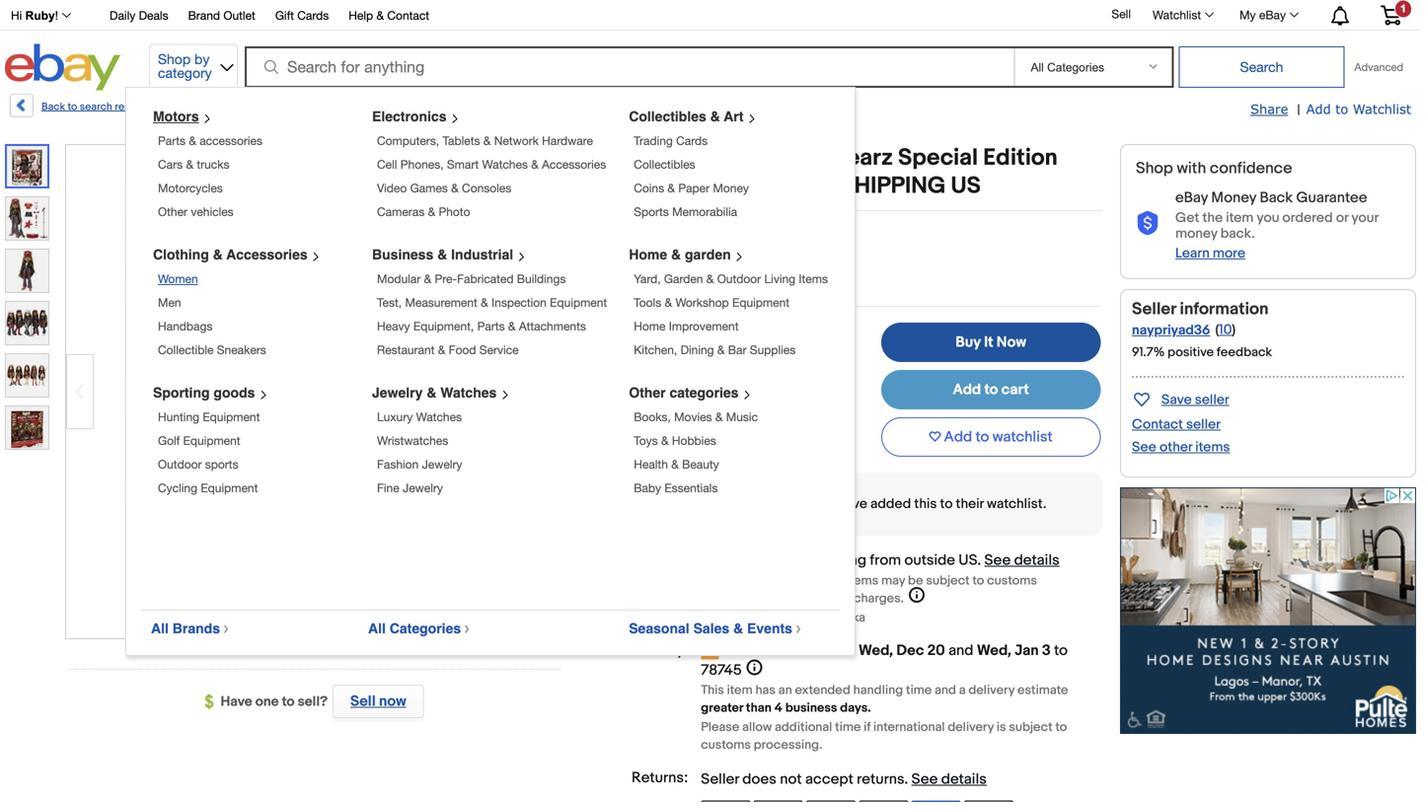 Task type: describe. For each thing, give the bounding box(es) containing it.
equipment inside yard, garden & outdoor living items tools & workshop equipment home improvement kitchen, dining & bar supplies
[[732, 296, 790, 309]]

see for expedited shipping from outside us . see details
[[984, 552, 1011, 569]]

available
[[775, 263, 830, 280]]

& down network
[[531, 157, 539, 171]]

2 this from the left
[[914, 496, 937, 513]]

2 vertical spatial us
[[959, 552, 977, 569]]

estimated between wed, dec 20 and wed, jan 3 to 78745
[[701, 642, 1068, 680]]

watchlist inside account navigation
[[1153, 8, 1201, 22]]

2 wed, from the left
[[977, 642, 1012, 660]]

cards for trading
[[676, 134, 708, 148]]

to inside 'share | add to watchlist'
[[1336, 101, 1348, 116]]

processing
[[701, 591, 766, 607]]

seller for expedited shipping from outside us
[[701, 771, 739, 789]]

0 vertical spatial time
[[906, 683, 932, 698]]

to inside button
[[976, 428, 989, 446]]

& left photo
[[428, 205, 435, 219]]

workshop
[[676, 296, 729, 309]]

handling
[[853, 683, 903, 698]]

to inside international shipment of items may be subject to customs processing and additional charges.
[[973, 573, 984, 589]]

motors link
[[153, 109, 220, 124]]

| inside 'share | add to watchlist'
[[1297, 102, 1300, 118]]

measurement
[[405, 296, 478, 309]]

$32.50
[[724, 323, 806, 353]]

food
[[449, 343, 476, 357]]

wristwatches
[[377, 434, 448, 448]]

gift cards link
[[275, 5, 329, 27]]

2 vertical spatial accessories
[[226, 247, 308, 263]]

add to cart link
[[881, 370, 1101, 410]]

& up cars & trucks link on the top
[[189, 134, 196, 148]]

1 vertical spatial watches
[[440, 385, 497, 401]]

business & industrial
[[372, 247, 513, 263]]

clothing & accessories
[[153, 247, 308, 263]]

shop by category
[[158, 51, 212, 81]]

naypriyad36
[[1132, 322, 1210, 339]]

fashion inside luxury watches wristwatches fashion jewelry fine jewelry
[[377, 457, 419, 471]]

bratz rock angelz™ 20 yearz special edition fashion doll sasha, freeshipping us - picture 1 of 6 image
[[66, 143, 560, 636]]

hobbies
[[672, 434, 716, 448]]

0 vertical spatial collectibles
[[629, 109, 706, 124]]

equipment inside modular & pre-fabricated buildings test, measurement & inspection equipment heavy equipment, parts & attachments restaurant & food service
[[550, 296, 607, 309]]

advertisement region
[[1120, 487, 1416, 734]]

google pay image
[[754, 801, 803, 802]]

. for expedited shipping from outside us
[[977, 552, 981, 569]]

fabricated
[[457, 272, 514, 286]]

international
[[701, 573, 773, 589]]

with details__icon image for 8 have added this to their watchlist.
[[601, 493, 618, 516]]

help & contact link
[[349, 5, 429, 27]]

to left search
[[68, 101, 77, 113]]

days.
[[840, 701, 871, 716]]

details for seller does not accept returns . see details
[[941, 771, 987, 789]]

other categories
[[629, 385, 739, 401]]

see details link for expedited shipping from outside us . see details
[[984, 552, 1060, 569]]

dolls & doll playsets link
[[606, 101, 705, 113]]

watches inside luxury watches wristwatches fashion jewelry fine jewelry
[[416, 410, 462, 424]]

business
[[372, 247, 434, 263]]

goods
[[214, 385, 255, 401]]

0 vertical spatial home
[[629, 247, 667, 263]]

& up photo
[[451, 181, 459, 195]]

ebay inside ebay money back guarantee get the item you ordered or your money back. learn more
[[1175, 189, 1208, 207]]

their
[[956, 496, 984, 513]]

get
[[1175, 210, 1199, 226]]

with details__icon image for get the item you ordered or your money back.
[[1136, 211, 1160, 236]]

international shipment of items may be subject to customs processing and additional charges.
[[701, 573, 1037, 607]]

home inside yard, garden & outdoor living items tools & workshop equipment home improvement kitchen, dining & bar supplies
[[634, 319, 666, 333]]

see inside contact seller see other items
[[1132, 439, 1157, 456]]

please
[[701, 720, 739, 735]]

seller for save
[[1195, 392, 1229, 409]]

in
[[194, 101, 203, 113]]

all for all brands
[[151, 621, 169, 637]]

processing.
[[754, 738, 822, 753]]

quantity:
[[626, 263, 688, 280]]

watchlist
[[993, 428, 1053, 446]]

all for all categories
[[368, 621, 386, 637]]

& up pre-
[[437, 247, 447, 263]]

& up tools & workshop equipment link
[[706, 272, 714, 286]]

account navigation
[[0, 0, 1416, 31]]

paypal image
[[701, 801, 750, 802]]

living
[[764, 272, 796, 286]]

& up cell phones, smart watches & accessories link
[[483, 134, 491, 148]]

picture 6 of 6 image
[[6, 407, 48, 449]]

extended
[[795, 683, 851, 698]]

motorcycles link
[[158, 181, 223, 195]]

& left art
[[710, 109, 720, 124]]

additional inside international shipment of items may be subject to customs processing and additional charges.
[[794, 591, 851, 607]]

other inside parts & accessories cars & trucks motorcycles other vehicles
[[158, 205, 188, 219]]

supplies
[[750, 343, 796, 357]]

to left 'their' at bottom right
[[940, 496, 953, 513]]

share button
[[1251, 101, 1288, 118]]

discover image
[[964, 801, 1014, 802]]

watches inside 'computers, tablets & network hardware cell phones, smart watches & accessories video games & consoles cameras & photo'
[[482, 157, 528, 171]]

seasonal sales & events link
[[629, 621, 809, 637]]

2
[[764, 263, 772, 280]]

1 horizontal spatial clothing
[[474, 101, 515, 113]]

outdoor sports link
[[158, 457, 238, 471]]

& left bar
[[717, 343, 725, 357]]

all brands link
[[151, 621, 237, 637]]

sports
[[205, 457, 238, 471]]

ordered
[[1283, 210, 1333, 226]]

0 horizontal spatial |
[[155, 101, 158, 113]]

1 vertical spatial time
[[835, 720, 861, 735]]

luxury watches wristwatches fashion jewelry fine jewelry
[[377, 410, 462, 495]]

& left bears
[[389, 101, 397, 113]]

)
[[1232, 322, 1236, 338]]

watchlist inside 'share | add to watchlist'
[[1353, 101, 1411, 116]]

modular
[[377, 272, 421, 286]]

or
[[1336, 210, 1349, 226]]

accessories
[[200, 134, 263, 148]]

& down fabricated
[[481, 296, 488, 309]]

heavy
[[377, 319, 410, 333]]

guarantee
[[1296, 189, 1367, 207]]

0 vertical spatial delivery
[[969, 683, 1015, 698]]

sell now link
[[328, 685, 424, 718]]

allow
[[742, 720, 772, 735]]

information
[[1180, 299, 1269, 320]]

contact seller see other items
[[1132, 416, 1230, 456]]

gift
[[275, 8, 294, 22]]

ebay inside 'link'
[[1259, 8, 1286, 22]]

to right 'one'
[[282, 694, 295, 711]]

playsets
[[665, 101, 705, 113]]

clothing inside shop by category banner
[[153, 247, 209, 263]]

collectibles & art
[[629, 109, 744, 124]]

trading cards collectibles coins & paper money sports memorabilia
[[634, 134, 749, 219]]

men link
[[158, 296, 181, 309]]

outlet
[[223, 8, 255, 22]]

tablets
[[443, 134, 480, 148]]

have one to sell?
[[221, 694, 328, 711]]

cameras & photo link
[[377, 205, 470, 219]]

sell now
[[350, 693, 406, 711]]

us $32.50 main content
[[578, 144, 1103, 802]]

money
[[1175, 225, 1218, 242]]

& left music
[[715, 410, 723, 424]]

in:
[[751, 610, 765, 626]]

delivery alert flag image
[[701, 642, 725, 662]]

back inside ebay money back guarantee get the item you ordered or your money back. learn more
[[1260, 189, 1293, 207]]

equipment down hunting equipment link
[[183, 434, 240, 448]]

& right cars
[[186, 157, 193, 171]]

this item has an extended handling time and a delivery estimate greater than 4 business days. please allow additional time if international delivery is subject to customs processing.
[[701, 683, 1068, 753]]

yearz
[[833, 144, 893, 172]]

customs inside international shipment of items may be subject to customs processing and additional charges.
[[987, 573, 1037, 589]]

price:
[[636, 323, 675, 340]]

& down inspection
[[508, 319, 516, 333]]

brand outlet
[[188, 8, 255, 22]]

and inside estimated between wed, dec 20 and wed, jan 3 to 78745
[[949, 642, 974, 660]]

my ebay
[[1240, 8, 1286, 22]]

attachments
[[519, 319, 586, 333]]

jan
[[1015, 642, 1039, 660]]

collectibles & art link
[[629, 109, 764, 124]]

it
[[984, 334, 993, 351]]

0 vertical spatial jewelry
[[372, 385, 423, 401]]

& right the tools
[[665, 296, 672, 309]]

us $32.50
[[685, 323, 806, 353]]

equipment down sports
[[201, 481, 258, 495]]

greater
[[701, 701, 743, 716]]

books,
[[634, 410, 671, 424]]

item inside 'this item has an extended handling time and a delivery estimate greater than 4 business days. please allow additional time if international delivery is subject to customs processing.'
[[727, 683, 753, 698]]

& inside account navigation
[[377, 8, 384, 22]]

customs inside 'this item has an extended handling time and a delivery estimate greater than 4 business days. please allow additional time if international delivery is subject to customs processing.'
[[701, 738, 751, 753]]

gift cards
[[275, 8, 329, 22]]

naypriyad36 link
[[1132, 322, 1210, 339]]

to inside 'this item has an extended handling time and a delivery estimate greater than 4 business days. please allow additional time if international delivery is subject to customs processing.'
[[1055, 720, 1067, 735]]

& up trading
[[633, 101, 641, 113]]

trading
[[634, 134, 673, 148]]

sell for sell
[[1112, 7, 1131, 21]]

help & contact
[[349, 8, 429, 22]]

shop with confidence
[[1136, 159, 1292, 178]]

fine jewelry link
[[377, 481, 443, 495]]



Task type: vqa. For each thing, say whether or not it's contained in the screenshot.


Task type: locate. For each thing, give the bounding box(es) containing it.
picture 3 of 6 image
[[6, 250, 48, 292]]

2 all from the left
[[368, 621, 386, 637]]

watches down jewelry & watches at the left top of page
[[416, 410, 462, 424]]

doll left playsets
[[643, 101, 662, 113]]

picture 1 of 6 image
[[7, 146, 47, 187]]

0 vertical spatial contact
[[387, 8, 429, 22]]

see for seller does not accept returns . see details
[[912, 771, 938, 789]]

& up luxury watches link
[[427, 385, 437, 401]]

items
[[1195, 439, 1230, 456], [847, 573, 879, 589]]

yard, garden & outdoor living items link
[[634, 272, 828, 286]]

0 horizontal spatial contact
[[387, 8, 429, 22]]

0 horizontal spatial customs
[[701, 738, 751, 753]]

confidence
[[1210, 159, 1292, 178]]

add down 'add to cart' link
[[944, 428, 972, 446]]

motorcycles
[[158, 181, 223, 195]]

1 horizontal spatial doll
[[664, 172, 707, 200]]

parts inside parts & accessories cars & trucks motorcycles other vehicles
[[158, 134, 186, 148]]

0 horizontal spatial fashion
[[377, 457, 419, 471]]

hunting equipment link
[[158, 410, 260, 424]]

picture 2 of 6 image
[[6, 197, 48, 240]]

1 vertical spatial back
[[1260, 189, 1293, 207]]

1 vertical spatial shop
[[1136, 159, 1173, 178]]

0 horizontal spatial dolls
[[362, 101, 387, 113]]

results
[[115, 101, 147, 113]]

and inside international shipment of items may be subject to customs processing and additional charges.
[[769, 591, 791, 607]]

accessories inside 'computers, tablets & network hardware cell phones, smart watches & accessories video games & consoles cameras & photo'
[[542, 157, 606, 171]]

1 vertical spatial outdoor
[[158, 457, 202, 471]]

1 horizontal spatial money
[[1211, 189, 1256, 207]]

cart
[[1001, 381, 1029, 399]]

categories
[[390, 621, 461, 637]]

baby essentials link
[[634, 481, 718, 495]]

0 horizontal spatial ebay
[[1175, 189, 1208, 207]]

0 horizontal spatial outdoor
[[158, 457, 202, 471]]

dolls for dolls & doll playsets
[[606, 101, 631, 113]]

2 vertical spatial add
[[944, 428, 972, 446]]

1 vertical spatial see details link
[[912, 771, 987, 789]]

1 vertical spatial sell
[[350, 693, 376, 711]]

details up discover image
[[941, 771, 987, 789]]

seller for contact
[[1186, 416, 1221, 433]]

my
[[1240, 8, 1256, 22]]

0 horizontal spatial item
[[727, 683, 753, 698]]

cards for gift
[[297, 8, 329, 22]]

to left cart
[[984, 381, 998, 399]]

0 horizontal spatial with details__icon image
[[601, 493, 618, 516]]

1 vertical spatial details
[[941, 771, 987, 789]]

parts up cars
[[158, 134, 186, 148]]

items
[[799, 272, 828, 286]]

& down vehicles
[[213, 247, 223, 263]]

toys & hobbies link
[[634, 434, 716, 448]]

sell inside sell now link
[[350, 693, 376, 711]]

home down the tools
[[634, 319, 666, 333]]

now
[[997, 334, 1026, 351]]

1 horizontal spatial item
[[1226, 210, 1254, 226]]

1 horizontal spatial parts
[[477, 319, 505, 333]]

hardware
[[542, 134, 593, 148]]

additional inside 'this item has an extended handling time and a delivery estimate greater than 4 business days. please allow additional time if international delivery is subject to customs processing.'
[[775, 720, 832, 735]]

customs down please
[[701, 738, 751, 753]]

1 vertical spatial us
[[685, 323, 718, 353]]

4
[[775, 701, 783, 716]]

0 vertical spatial accessories
[[528, 101, 588, 113]]

items right other on the bottom right
[[1195, 439, 1230, 456]]

0 horizontal spatial items
[[847, 573, 879, 589]]

0 horizontal spatial cards
[[297, 8, 329, 22]]

people
[[641, 496, 685, 513]]

seller inside us $32.50 main content
[[701, 771, 739, 789]]

details down watchlist.
[[1014, 552, 1060, 569]]

0 vertical spatial ebay
[[1259, 8, 1286, 22]]

subject right is
[[1009, 720, 1053, 735]]

1 vertical spatial clothing
[[153, 247, 209, 263]]

contact inside account navigation
[[387, 8, 429, 22]]

us inside 'bratz rock angelz™ 20 yearz special edition fashion doll sasha, freeshipping us'
[[951, 172, 981, 200]]

20 left yearz
[[800, 144, 828, 172]]

category
[[158, 65, 212, 81]]

customs up jan
[[987, 573, 1037, 589]]

estimated
[[725, 642, 793, 660]]

outdoor left 2
[[717, 272, 761, 286]]

watchlist
[[1153, 8, 1201, 22], [1353, 101, 1411, 116]]

parts inside modular & pre-fabricated buildings test, measurement & inspection equipment heavy equipment, parts & attachments restaurant & food service
[[477, 319, 505, 333]]

1 vertical spatial watchlist
[[1353, 101, 1411, 116]]

0 vertical spatial doll
[[643, 101, 662, 113]]

item inside ebay money back guarantee get the item you ordered or your money back. learn more
[[1226, 210, 1254, 226]]

fine
[[377, 481, 399, 495]]

0 vertical spatial add
[[1306, 101, 1331, 116]]

with details__icon image
[[1136, 211, 1160, 236], [601, 493, 618, 516]]

to left watchlist
[[976, 428, 989, 446]]

1 horizontal spatial all
[[368, 621, 386, 637]]

sell for sell now
[[350, 693, 376, 711]]

shop by category banner
[[0, 0, 1416, 656]]

other down the motorcycles
[[158, 205, 188, 219]]

0 vertical spatial parts
[[158, 134, 186, 148]]

ebay up the get
[[1175, 189, 1208, 207]]

& inside trading cards collectibles coins & paper money sports memorabilia
[[668, 181, 675, 195]]

& left food
[[438, 343, 445, 357]]

1 horizontal spatial wed,
[[977, 642, 1012, 660]]

cars & trucks link
[[158, 157, 229, 171]]

0 horizontal spatial seller
[[701, 771, 739, 789]]

dolls down search for anything "text field"
[[606, 101, 631, 113]]

Quantity: text field
[[701, 256, 744, 287]]

add inside button
[[944, 428, 972, 446]]

0 vertical spatial details
[[1014, 552, 1060, 569]]

0 horizontal spatial see
[[912, 771, 938, 789]]

1 vertical spatial 20
[[927, 642, 945, 660]]

item
[[1226, 210, 1254, 226], [727, 683, 753, 698]]

1 vertical spatial delivery
[[948, 720, 994, 735]]

20 inside 'bratz rock angelz™ 20 yearz special edition fashion doll sasha, freeshipping us'
[[800, 144, 828, 172]]

to down advanced link
[[1336, 101, 1348, 116]]

toys
[[634, 434, 658, 448]]

78745
[[701, 662, 742, 680]]

outdoor inside yard, garden & outdoor living items tools & workshop equipment home improvement kitchen, dining & bar supplies
[[717, 272, 761, 286]]

home up yard,
[[629, 247, 667, 263]]

add down buy
[[953, 381, 981, 399]]

1 horizontal spatial this
[[914, 496, 937, 513]]

money inside trading cards collectibles coins & paper money sports memorabilia
[[713, 181, 749, 195]]

money inside ebay money back guarantee get the item you ordered or your money back. learn more
[[1211, 189, 1256, 207]]

dollar sign image
[[205, 695, 221, 710]]

electronics
[[372, 109, 447, 124]]

paper
[[678, 181, 710, 195]]

collectible
[[158, 343, 214, 357]]

american express image
[[912, 801, 961, 802]]

watchlist.
[[987, 496, 1047, 513]]

back left search
[[41, 101, 65, 113]]

doll inside 'bratz rock angelz™ 20 yearz special edition fashion doll sasha, freeshipping us'
[[664, 172, 707, 200]]

collectibles inside trading cards collectibles coins & paper money sports memorabilia
[[634, 157, 695, 171]]

ruby
[[25, 9, 55, 22]]

handbags
[[158, 319, 213, 333]]

0 horizontal spatial watchlist
[[1153, 8, 1201, 22]]

0 vertical spatial customs
[[987, 573, 1037, 589]]

1 this from the left
[[773, 496, 796, 513]]

shop left with
[[1136, 159, 1173, 178]]

1 vertical spatial fashion
[[377, 457, 419, 471]]

1 vertical spatial customs
[[701, 738, 751, 753]]

jewelry down fashion jewelry link
[[403, 481, 443, 495]]

dolls
[[362, 101, 387, 113], [606, 101, 631, 113]]

and up the 'located in: lindula, sri lanka'
[[769, 591, 791, 607]]

save
[[1162, 392, 1192, 409]]

yard,
[[634, 272, 661, 286]]

0 vertical spatial watches
[[482, 157, 528, 171]]

modular & pre-fabricated buildings link
[[377, 272, 566, 286]]

service
[[479, 343, 519, 357]]

. up master card image
[[905, 771, 908, 789]]

. for seller does not accept returns
[[905, 771, 908, 789]]

1 horizontal spatial sell
[[1112, 7, 1131, 21]]

1 horizontal spatial cards
[[676, 134, 708, 148]]

this right added at the right
[[914, 496, 937, 513]]

91.7%
[[1132, 345, 1165, 360]]

1 horizontal spatial other
[[629, 385, 666, 401]]

test,
[[377, 296, 402, 309]]

0 horizontal spatial time
[[835, 720, 861, 735]]

wed, left 'dec'
[[859, 642, 893, 660]]

heavy equipment, parts & attachments link
[[377, 319, 586, 333]]

outdoor up cycling
[[158, 457, 202, 471]]

None submit
[[1179, 46, 1345, 88]]

1 vertical spatial with details__icon image
[[601, 493, 618, 516]]

all
[[151, 621, 169, 637], [368, 621, 386, 637]]

none submit inside shop by category banner
[[1179, 46, 1345, 88]]

seller up paypal image
[[701, 771, 739, 789]]

0 vertical spatial additional
[[794, 591, 851, 607]]

item up greater
[[727, 683, 753, 698]]

see up american express image on the bottom of page
[[912, 771, 938, 789]]

golf
[[158, 434, 180, 448]]

tools
[[634, 296, 661, 309]]

subject down 'outside'
[[926, 573, 970, 589]]

brand
[[188, 8, 220, 22]]

0 vertical spatial item
[[1226, 210, 1254, 226]]

fashion up sports
[[578, 172, 659, 200]]

watchlist down advanced link
[[1353, 101, 1411, 116]]

jewelry
[[372, 385, 423, 401], [422, 457, 462, 471], [403, 481, 443, 495]]

sell inside account navigation
[[1112, 7, 1131, 21]]

1 vertical spatial collectibles
[[634, 157, 695, 171]]

seller down save seller
[[1186, 416, 1221, 433]]

home improvement link
[[634, 319, 739, 333]]

& up garden
[[671, 247, 681, 263]]

accept
[[805, 771, 854, 789]]

0 horizontal spatial all
[[151, 621, 169, 637]]

0 horizontal spatial subject
[[926, 573, 970, 589]]

see left other on the bottom right
[[1132, 439, 1157, 456]]

1 vertical spatial add
[[953, 381, 981, 399]]

3
[[1042, 642, 1051, 660]]

shop for shop with confidence
[[1136, 159, 1173, 178]]

to right 3
[[1054, 642, 1068, 660]]

ebay right my
[[1259, 8, 1286, 22]]

& right help
[[377, 8, 384, 22]]

add for add to cart
[[953, 381, 981, 399]]

1 horizontal spatial see
[[984, 552, 1011, 569]]

see
[[1132, 439, 1157, 456], [984, 552, 1011, 569], [912, 771, 938, 789]]

1 horizontal spatial customs
[[987, 573, 1037, 589]]

does
[[742, 771, 777, 789]]

save seller button
[[1132, 388, 1229, 411]]

if
[[864, 720, 871, 735]]

to
[[68, 101, 77, 113], [1336, 101, 1348, 116], [984, 381, 998, 399], [976, 428, 989, 446], [940, 496, 953, 513], [973, 573, 984, 589], [1054, 642, 1068, 660], [282, 694, 295, 711], [1055, 720, 1067, 735]]

cards inside account navigation
[[297, 8, 329, 22]]

to inside estimated between wed, dec 20 and wed, jan 3 to 78745
[[1054, 642, 1068, 660]]

details for expedited shipping from outside us . see details
[[1014, 552, 1060, 569]]

0 horizontal spatial money
[[713, 181, 749, 195]]

additional down business
[[775, 720, 832, 735]]

1 vertical spatial jewelry
[[422, 457, 462, 471]]

outdoor inside hunting equipment golf equipment outdoor sports cycling equipment
[[158, 457, 202, 471]]

seller inside contact seller see other items
[[1186, 416, 1221, 433]]

equipment down goods
[[203, 410, 260, 424]]

other
[[158, 205, 188, 219], [629, 385, 666, 401]]

& right coins
[[668, 181, 675, 195]]

with details__icon image inside us $32.50 main content
[[601, 493, 618, 516]]

delivery right the a
[[969, 683, 1015, 698]]

1 vertical spatial subject
[[1009, 720, 1053, 735]]

& right the toys
[[661, 434, 669, 448]]

jewelry & watches
[[372, 385, 497, 401]]

cards inside trading cards collectibles coins & paper money sports memorabilia
[[676, 134, 708, 148]]

0 horizontal spatial back
[[41, 101, 65, 113]]

ebay money back guarantee get the item you ordered or your money back. learn more
[[1175, 189, 1379, 262]]

and inside 'this item has an extended handling time and a delivery estimate greater than 4 business days. please allow additional time if international delivery is subject to customs processing.'
[[935, 683, 956, 698]]

20 inside estimated between wed, dec 20 and wed, jan 3 to 78745
[[927, 642, 945, 660]]

golf equipment link
[[158, 434, 240, 448]]

0 horizontal spatial doll
[[643, 101, 662, 113]]

back
[[41, 101, 65, 113], [1260, 189, 1293, 207]]

to right be
[[973, 573, 984, 589]]

with details__icon image left the get
[[1136, 211, 1160, 236]]

fashion jewelry link
[[377, 457, 462, 471]]

seller inside button
[[1195, 392, 1229, 409]]

seller for bratz rock angelz™ 20 yearz special edition fashion doll sasha, freeshipping us
[[1132, 299, 1176, 320]]

jewelry up luxury
[[372, 385, 423, 401]]

& left 'in:'
[[733, 621, 743, 637]]

2 vertical spatial and
[[935, 683, 956, 698]]

add inside 'share | add to watchlist'
[[1306, 101, 1331, 116]]

2 horizontal spatial see
[[1132, 439, 1157, 456]]

clothing
[[474, 101, 515, 113], [153, 247, 209, 263]]

| left listed
[[155, 101, 158, 113]]

other categories link
[[629, 385, 759, 401]]

& down toys & hobbies link
[[671, 457, 679, 471]]

see details link for seller does not accept returns . see details
[[912, 771, 987, 789]]

back up you
[[1260, 189, 1293, 207]]

visa image
[[806, 801, 856, 802]]

1 horizontal spatial outdoor
[[717, 272, 761, 286]]

0 vertical spatial seller
[[1195, 392, 1229, 409]]

see down watchlist.
[[984, 552, 1011, 569]]

items inside international shipment of items may be subject to customs processing and additional charges.
[[847, 573, 879, 589]]

wed, left jan
[[977, 642, 1012, 660]]

& up network
[[518, 101, 525, 113]]

back.
[[1221, 225, 1255, 242]]

contact right help
[[387, 8, 429, 22]]

1 vertical spatial parts
[[477, 319, 505, 333]]

seller inside seller information naypriyad36 ( 10 ) 91.7% positive feedback
[[1132, 299, 1176, 320]]

1 vertical spatial see
[[984, 552, 1011, 569]]

1 vertical spatial .
[[905, 771, 908, 789]]

Search for anything text field
[[248, 48, 1010, 86]]

0 vertical spatial items
[[1195, 439, 1230, 456]]

other
[[1160, 439, 1192, 456]]

1 horizontal spatial items
[[1195, 439, 1230, 456]]

2 vertical spatial see
[[912, 771, 938, 789]]

accessories up hardware
[[528, 101, 588, 113]]

women men handbags collectible sneakers
[[158, 272, 266, 357]]

0 horizontal spatial wed,
[[859, 642, 893, 660]]

handbags link
[[158, 319, 213, 333]]

international
[[873, 720, 945, 735]]

items inside contact seller see other items
[[1195, 439, 1230, 456]]

1 vertical spatial ebay
[[1175, 189, 1208, 207]]

collectibles down trading cards link
[[634, 157, 695, 171]]

20 right 'dec'
[[927, 642, 945, 660]]

0 horizontal spatial clothing
[[153, 247, 209, 263]]

fashion inside 'bratz rock angelz™ 20 yearz special edition fashion doll sasha, freeshipping us'
[[578, 172, 659, 200]]

clothing up computers, tablets & network hardware link
[[474, 101, 515, 113]]

money down angelz™
[[713, 181, 749, 195]]

luxury
[[377, 410, 413, 424]]

1 all from the left
[[151, 621, 169, 637]]

1 horizontal spatial seller
[[1132, 299, 1176, 320]]

watchlist right sell link at the top right
[[1153, 8, 1201, 22]]

essentials
[[665, 481, 718, 495]]

dolls & bears link
[[362, 101, 426, 113]]

outside
[[905, 552, 955, 569]]

trading cards link
[[634, 134, 708, 148]]

.
[[977, 552, 981, 569], [905, 771, 908, 789]]

8
[[827, 496, 835, 513]]

sell left now
[[350, 693, 376, 711]]

subject inside international shipment of items may be subject to customs processing and additional charges.
[[926, 573, 970, 589]]

0 vertical spatial clothing
[[474, 101, 515, 113]]

dolls & doll playsets
[[606, 101, 705, 113]]

0 vertical spatial .
[[977, 552, 981, 569]]

buy it now
[[956, 334, 1026, 351]]

shop for shop by category
[[158, 51, 191, 67]]

fashion up "fine"
[[377, 457, 419, 471]]

contact inside contact seller see other items
[[1132, 416, 1183, 433]]

1 horizontal spatial back
[[1260, 189, 1293, 207]]

0 vertical spatial with details__icon image
[[1136, 211, 1160, 236]]

an
[[778, 683, 792, 698]]

1 wed, from the left
[[859, 642, 893, 660]]

equipment up attachments on the left top of the page
[[550, 296, 607, 309]]

1 horizontal spatial 20
[[927, 642, 945, 660]]

jewelry down wristwatches link
[[422, 457, 462, 471]]

add to watchlist button
[[881, 418, 1101, 457]]

you
[[1257, 210, 1280, 226]]

parts down "test, measurement & inspection equipment" link
[[477, 319, 505, 333]]

subject inside 'this item has an extended handling time and a delivery estimate greater than 4 business days. please allow additional time if international delivery is subject to customs processing.'
[[1009, 720, 1053, 735]]

accessories
[[528, 101, 588, 113], [542, 157, 606, 171], [226, 247, 308, 263]]

dolls left bears
[[362, 101, 387, 113]]

1 dolls from the left
[[362, 101, 387, 113]]

0 vertical spatial watchlist
[[1153, 8, 1201, 22]]

share
[[1251, 101, 1288, 116]]

seller right save
[[1195, 392, 1229, 409]]

seller
[[1195, 392, 1229, 409], [1186, 416, 1221, 433]]

time left if
[[835, 720, 861, 735]]

buildings
[[517, 272, 566, 286]]

sell left watchlist link
[[1112, 7, 1131, 21]]

all left brands
[[151, 621, 169, 637]]

this left out.
[[773, 496, 796, 513]]

dolls for dolls & bears
[[362, 101, 387, 113]]

added
[[870, 496, 911, 513]]

0 vertical spatial seller
[[1132, 299, 1176, 320]]

master card image
[[859, 801, 908, 802]]

add right share
[[1306, 101, 1331, 116]]

1 vertical spatial other
[[629, 385, 666, 401]]

0 horizontal spatial this
[[773, 496, 796, 513]]

2 vertical spatial jewelry
[[403, 481, 443, 495]]

item right the
[[1226, 210, 1254, 226]]

business
[[785, 701, 837, 716]]

collectibles link
[[634, 157, 695, 171]]

1 horizontal spatial time
[[906, 683, 932, 698]]

with
[[1177, 159, 1206, 178]]

category:
[[205, 101, 252, 113]]

0 vertical spatial other
[[158, 205, 188, 219]]

0 vertical spatial back
[[41, 101, 65, 113]]

additional up sri
[[794, 591, 851, 607]]

daily deals
[[110, 8, 168, 22]]

items up charges.
[[847, 573, 879, 589]]

0 vertical spatial 20
[[800, 144, 828, 172]]

20
[[800, 144, 828, 172], [927, 642, 945, 660]]

1 vertical spatial seller
[[1186, 416, 1221, 433]]

picture 5 of 6 image
[[6, 354, 48, 397]]

see details link down watchlist.
[[984, 552, 1060, 569]]

add for add to watchlist
[[944, 428, 972, 446]]

now
[[379, 693, 406, 711]]

& left pre-
[[424, 272, 431, 286]]

cameras
[[377, 205, 425, 219]]

1 horizontal spatial ebay
[[1259, 8, 1286, 22]]

other up books,
[[629, 385, 666, 401]]

picture 4 of 6 image
[[6, 302, 48, 344]]

kitchen, dining & bar supplies link
[[634, 343, 796, 357]]

bratz
[[578, 144, 634, 172]]

shop inside shop by category
[[158, 51, 191, 67]]

2 dolls from the left
[[606, 101, 631, 113]]

see details link up american express image on the bottom of page
[[912, 771, 987, 789]]

accessories down hardware
[[542, 157, 606, 171]]



